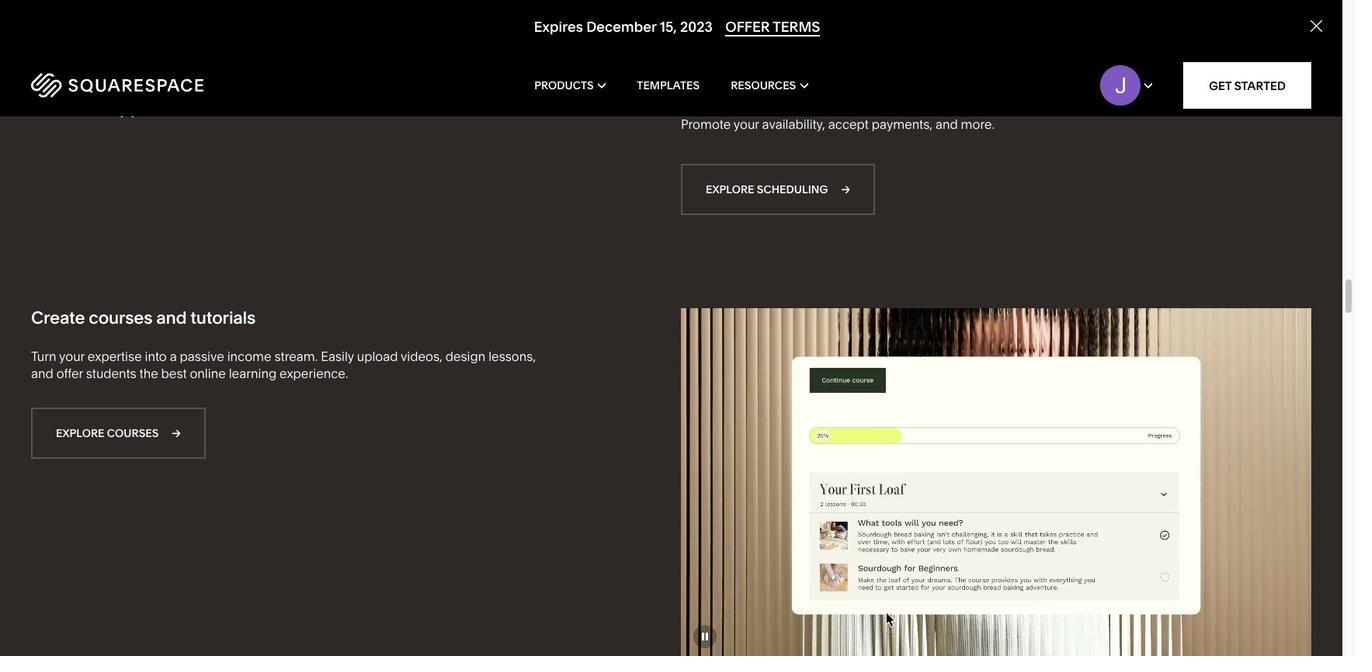 Task type: describe. For each thing, give the bounding box(es) containing it.
squarespace logo link
[[31, 73, 287, 98]]

the inside turn your expertise into a passive income stream. easily upload videos, design lessons, and offer students the best online learning experience.
[[139, 366, 158, 382]]

the inside take the hassle out of online scheduling with tools to keep your clients happy and your calendar booked. promote your availability, accept payments, and more.
[[711, 99, 730, 115]]

2023
[[681, 18, 713, 36]]

explore courses
[[56, 426, 159, 440]]

explore scheduling
[[706, 183, 828, 197]]

videos,
[[401, 349, 443, 364]]

started
[[1235, 78, 1286, 93]]

online inside take the hassle out of online scheduling with tools to keep your clients happy and your calendar booked. promote your availability, accept payments, and more.
[[809, 99, 845, 115]]

offer terms
[[726, 18, 821, 36]]

scheduling
[[757, 183, 828, 197]]

take
[[681, 99, 708, 115]]

turn
[[31, 349, 56, 364]]

→ for explore courses
[[172, 426, 181, 440]]

resources button
[[731, 54, 808, 117]]

templates
[[637, 78, 700, 92]]

income
[[227, 349, 272, 364]]

and right happy at the top right
[[1130, 99, 1153, 115]]

get started link
[[1184, 62, 1312, 109]]

experience.
[[280, 366, 348, 382]]

happy
[[1091, 99, 1127, 115]]

tools
[[943, 99, 972, 115]]

booked.
[[1238, 99, 1286, 115]]

december
[[587, 18, 657, 36]]

a
[[170, 349, 177, 364]]

expires december 15, 2023
[[534, 18, 713, 36]]

tutorials
[[191, 308, 256, 329]]

out
[[773, 99, 792, 115]]

of
[[795, 99, 806, 115]]

into
[[145, 349, 167, 364]]

courses
[[107, 426, 159, 440]]

your right keep
[[1021, 99, 1047, 115]]

create
[[31, 308, 85, 329]]

scheduling
[[848, 99, 913, 115]]

terms
[[773, 18, 821, 36]]

offer terms link
[[726, 18, 821, 37]]

explore for explore scheduling
[[706, 183, 755, 197]]

schedule
[[31, 98, 106, 119]]

your down hassle
[[734, 117, 759, 132]]

expertise
[[88, 349, 142, 364]]



Task type: vqa. For each thing, say whether or not it's contained in the screenshot.
"Squarespace Logo"
yes



Task type: locate. For each thing, give the bounding box(es) containing it.
lessons,
[[489, 349, 536, 364]]

and up the a
[[156, 308, 187, 329]]

take the hassle out of online scheduling with tools to keep your clients happy and your calendar booked. promote your availability, accept payments, and more.
[[681, 99, 1286, 132]]

templates link
[[637, 54, 700, 117]]

0 vertical spatial →
[[842, 183, 851, 197]]

get
[[1210, 78, 1232, 93]]

promote
[[681, 117, 731, 132]]

your
[[1021, 99, 1047, 115], [1155, 99, 1181, 115], [734, 117, 759, 132], [59, 349, 85, 364]]

hassle
[[733, 99, 770, 115]]

accept
[[829, 117, 869, 132]]

0 vertical spatial online
[[809, 99, 845, 115]]

learning
[[229, 366, 277, 382]]

payments,
[[872, 117, 933, 132]]

1 vertical spatial explore
[[56, 426, 105, 440]]

0 vertical spatial explore
[[706, 183, 755, 197]]

a fitness brand website with off-white background, maroon text, and a woman working out, offering scheduling capabilities with fitness professionals. image
[[0, 0, 1343, 98]]

→
[[842, 183, 851, 197], [172, 426, 181, 440]]

products
[[535, 78, 594, 92]]

design
[[446, 349, 486, 364]]

online
[[809, 99, 845, 115], [190, 366, 226, 382]]

passive
[[180, 349, 224, 364]]

explore left courses
[[56, 426, 105, 440]]

upload
[[357, 349, 398, 364]]

1 horizontal spatial online
[[809, 99, 845, 115]]

courses
[[89, 308, 152, 329]]

resources
[[731, 78, 796, 92]]

online right of
[[809, 99, 845, 115]]

and inside turn your expertise into a passive income stream. easily upload videos, design lessons, and offer students the best online learning experience.
[[31, 366, 53, 382]]

offer
[[56, 366, 83, 382]]

1 horizontal spatial explore
[[706, 183, 755, 197]]

calendar
[[1184, 99, 1235, 115]]

and
[[1130, 99, 1153, 115], [936, 117, 958, 132], [156, 308, 187, 329], [31, 366, 53, 382]]

and down turn
[[31, 366, 53, 382]]

create courses and tutorials
[[31, 308, 256, 329]]

easily
[[321, 349, 354, 364]]

0 horizontal spatial explore
[[56, 426, 105, 440]]

with
[[916, 99, 940, 115]]

get started
[[1210, 78, 1286, 93]]

0 horizontal spatial the
[[139, 366, 158, 382]]

offer
[[726, 18, 770, 36]]

→ right courses
[[172, 426, 181, 440]]

expires
[[534, 18, 583, 36]]

squarespace logo image
[[31, 73, 204, 98]]

0 vertical spatial the
[[711, 99, 730, 115]]

0 horizontal spatial →
[[172, 426, 181, 440]]

students
[[86, 366, 136, 382]]

appointments
[[110, 98, 222, 119]]

pause video image
[[694, 625, 717, 648]]

explore for explore courses
[[56, 426, 105, 440]]

1 vertical spatial →
[[172, 426, 181, 440]]

keep
[[989, 99, 1018, 115]]

turn your expertise into a passive income stream. easily upload videos, design lessons, and offer students the best online learning experience.
[[31, 349, 536, 382]]

online down passive
[[190, 366, 226, 382]]

1 horizontal spatial →
[[842, 183, 851, 197]]

1 horizontal spatial the
[[711, 99, 730, 115]]

1 vertical spatial the
[[139, 366, 158, 382]]

0 horizontal spatial online
[[190, 366, 226, 382]]

schedule appointments
[[31, 98, 222, 119]]

your up offer
[[59, 349, 85, 364]]

online inside turn your expertise into a passive income stream. easily upload videos, design lessons, and offer students the best online learning experience.
[[190, 366, 226, 382]]

15,
[[660, 18, 677, 36]]

1 vertical spatial online
[[190, 366, 226, 382]]

availability,
[[762, 117, 826, 132]]

explore
[[706, 183, 755, 197], [56, 426, 105, 440]]

explore left the scheduling
[[706, 183, 755, 197]]

→ for explore scheduling
[[842, 183, 851, 197]]

more.
[[961, 117, 995, 132]]

→ right the scheduling
[[842, 183, 851, 197]]

your inside turn your expertise into a passive income stream. easily upload videos, design lessons, and offer students the best online learning experience.
[[59, 349, 85, 364]]

to
[[975, 99, 986, 115]]

and down tools
[[936, 117, 958, 132]]

the down into
[[139, 366, 158, 382]]

stream.
[[275, 349, 318, 364]]

best
[[161, 366, 187, 382]]

products button
[[535, 54, 606, 117]]

the up 'promote'
[[711, 99, 730, 115]]

the
[[711, 99, 730, 115], [139, 366, 158, 382]]

your left calendar
[[1155, 99, 1181, 115]]

clients
[[1050, 99, 1088, 115]]



